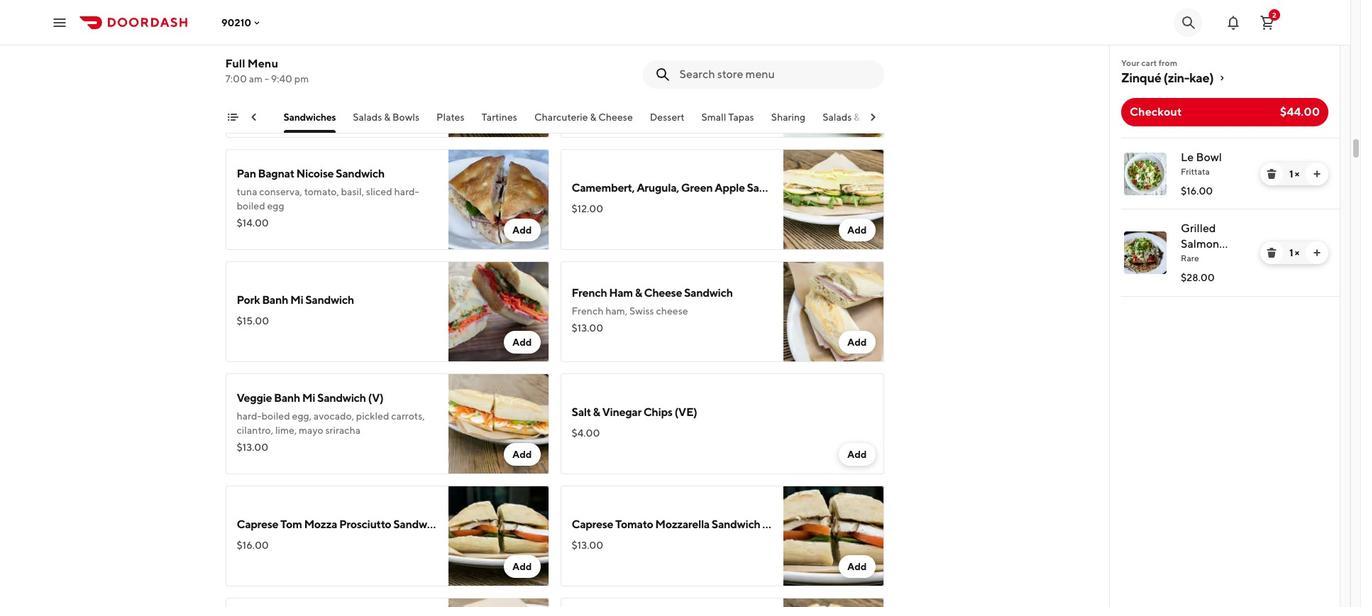 Task type: vqa. For each thing, say whether or not it's contained in the screenshot.
90210
yes



Task type: describe. For each thing, give the bounding box(es) containing it.
scroll menu navigation right image
[[867, 111, 879, 123]]

grilled salmon plate (gf)
[[1182, 222, 1235, 266]]

nicoise
[[296, 167, 334, 180]]

add button for camembert, arugula, green apple sandwich (v)
[[839, 219, 876, 241]]

(ve)
[[675, 405, 698, 419]]

dessert
[[650, 111, 685, 123]]

mayo
[[299, 425, 324, 436]]

(v) for caprese tomato mozzarella sandwich (v)
[[763, 518, 778, 531]]

2 salads from the left
[[823, 111, 852, 123]]

charcuterie
[[535, 111, 588, 123]]

add for pan bagnat nicoise sandwich
[[513, 224, 532, 236]]

× for grilled salmon plate (gf)
[[1296, 247, 1300, 258]]

caprese tomato mozzarella sandwich (v) image
[[784, 486, 884, 587]]

boiled inside veggie banh mi sandwich (v) hard-boiled egg, avocado, pickled carrots, cilantro, lime, mayo sriracha $13.00
[[262, 410, 290, 422]]

2
[[1273, 10, 1277, 19]]

banh for pork
[[262, 293, 288, 307]]

cilantro,
[[237, 425, 273, 436]]

add for french ham & cheese sandwich
[[848, 337, 867, 348]]

bagnat
[[258, 167, 294, 180]]

(gf)
[[1211, 253, 1235, 266]]

pm
[[295, 73, 309, 84]]

add for caprese tom mozza prosciutto sandwich
[[513, 561, 532, 572]]

grilled salmon plate (gf) image
[[1125, 231, 1167, 274]]

kae)
[[1190, 70, 1214, 85]]

remove item from cart image for grilled salmon plate (gf)
[[1267, 247, 1278, 258]]

caprese for caprese tomato mozzarella sandwich (v)
[[572, 518, 614, 531]]

comte
[[306, 69, 341, 82]]

cheese inside button
[[599, 111, 633, 123]]

caprese tomato mozzarella sandwich (v)
[[572, 518, 778, 531]]

remove item from cart image for le bowl
[[1267, 168, 1278, 180]]

checkout
[[1130, 105, 1183, 119]]

$13.00 inside veggie banh mi sandwich (v) hard-boiled egg, avocado, pickled carrots, cilantro, lime, mayo sriracha $13.00
[[237, 442, 269, 453]]

$13.00 inside french ham & cheese sandwich french ham, swiss cheese $13.00
[[572, 322, 604, 334]]

am
[[249, 73, 263, 84]]

ham,
[[606, 305, 628, 317]]

breakfast / brunch
[[182, 111, 267, 123]]

(v) for veggie banh mi sandwich (v) hard-boiled egg, avocado, pickled carrots, cilantro, lime, mayo sriracha $13.00
[[368, 391, 384, 405]]

apple camembert panini image
[[784, 37, 884, 138]]

chips
[[644, 405, 673, 419]]

$28.00
[[1182, 272, 1215, 283]]

$14.00
[[237, 217, 269, 229]]

zinqué
[[1122, 70, 1162, 85]]

Item Search search field
[[680, 67, 873, 82]]

prosciutto cornichon sandwich image
[[448, 598, 549, 607]]

2 vertical spatial $13.00
[[572, 540, 604, 551]]

vinegar
[[602, 405, 642, 419]]

conserva,
[[259, 186, 302, 197]]

caprese tom mozza prosciutto sandwich image
[[448, 486, 549, 587]]

swiss
[[630, 305, 654, 317]]

aged
[[277, 69, 304, 82]]

notification bell image
[[1226, 14, 1243, 31]]

2 items, open order cart image
[[1260, 14, 1277, 31]]

camembert, arugula, green apple sandwich (v)
[[572, 181, 814, 195]]

full menu 7:00 am - 9:40 pm
[[225, 57, 309, 84]]

pork banh mi sandwich
[[237, 293, 354, 307]]

mi for pork
[[290, 293, 303, 307]]

banh for veggie
[[274, 391, 300, 405]]

menu
[[248, 57, 278, 70]]

pickled
[[356, 410, 389, 422]]

add one to cart image
[[1312, 247, 1324, 258]]

caprese for caprese tom mozza prosciutto sandwich
[[237, 518, 279, 531]]

2 salads & bowls button from the left
[[823, 110, 890, 133]]

pork
[[237, 293, 260, 307]]

2 salads & bowls from the left
[[823, 111, 890, 123]]

plates
[[437, 111, 465, 123]]

mozzarella
[[656, 518, 710, 531]]

& right salt
[[593, 405, 600, 419]]

salmon
[[1182, 237, 1220, 251]]

prosciutto
[[339, 518, 391, 531]]

mozza
[[304, 518, 337, 531]]

le bowl image
[[1125, 153, 1167, 195]]

2 french from the top
[[572, 305, 604, 317]]

add for caprese tomato mozzarella sandwich (v)
[[848, 561, 867, 572]]

small tapas
[[702, 111, 755, 123]]

1 french from the top
[[572, 286, 607, 300]]

your
[[1122, 58, 1140, 68]]

add one to cart image
[[1312, 168, 1324, 180]]

1 vertical spatial $16.00
[[237, 540, 269, 551]]

add for camembert, arugula, green apple sandwich (v)
[[848, 224, 867, 236]]

your cart from
[[1122, 58, 1178, 68]]

carrots,
[[391, 410, 425, 422]]

90210
[[222, 17, 252, 28]]

frittata
[[1182, 166, 1211, 177]]

add for veggie banh mi sandwich (v)
[[513, 449, 532, 460]]

add button for pan bagnat nicoise sandwich
[[504, 219, 541, 241]]

egg,
[[292, 410, 312, 422]]

1 horizontal spatial apple
[[715, 181, 745, 195]]

zinqué (zin-kae) link
[[1122, 70, 1329, 87]]

$15.00
[[237, 315, 269, 327]]

breakfast / brunch button
[[182, 110, 267, 133]]

1 for grilled salmon plate (gf)
[[1290, 247, 1294, 258]]

brunch
[[234, 111, 267, 123]]

salt & vinegar chips (ve)
[[572, 405, 698, 419]]

tapas
[[729, 111, 755, 123]]

veggie banh mi sandwich (v) image
[[448, 373, 549, 474]]

cart
[[1142, 58, 1158, 68]]

tartines button
[[482, 110, 518, 133]]

charcuterie & cheese
[[535, 111, 633, 123]]

cheese inside french ham & cheese sandwich french ham, swiss cheese $13.00
[[644, 286, 682, 300]]

from
[[1159, 58, 1178, 68]]

pan bagnat nicoise sandwich tuna conserva, tomato, basil, sliced hard- boiled egg $14.00
[[237, 167, 419, 229]]

add for pork banh mi sandwich
[[513, 337, 532, 348]]

add button for veggie banh mi sandwich (v)
[[504, 443, 541, 466]]

french ham & cheese sandwich image
[[784, 261, 884, 362]]

2 bowls from the left
[[863, 111, 890, 123]]

open menu image
[[51, 14, 68, 31]]

zinqué (zin-kae)
[[1122, 70, 1214, 85]]



Task type: locate. For each thing, give the bounding box(es) containing it.
bowls
[[393, 111, 420, 123], [863, 111, 890, 123]]

tomato aged comte sandwich (v)
[[237, 69, 409, 82]]

(zin-
[[1164, 70, 1190, 85]]

0 horizontal spatial salads & bowls button
[[353, 110, 420, 133]]

hard- inside pan bagnat nicoise sandwich tuna conserva, tomato, basil, sliced hard- boiled egg $14.00
[[394, 186, 419, 197]]

1 horizontal spatial salads & bowls button
[[823, 110, 890, 133]]

show menu categories image
[[227, 111, 238, 123]]

1 vertical spatial french
[[572, 305, 604, 317]]

(v) inside veggie banh mi sandwich (v) hard-boiled egg, avocado, pickled carrots, cilantro, lime, mayo sriracha $13.00
[[368, 391, 384, 405]]

apple up charcuterie & cheese
[[572, 69, 602, 82]]

list containing le bowl
[[1111, 138, 1341, 297]]

1 vertical spatial apple
[[715, 181, 745, 195]]

1 × left add one to cart image
[[1290, 247, 1300, 258]]

mi for veggie
[[302, 391, 315, 405]]

sharing
[[772, 111, 806, 123]]

hard- up cilantro,
[[237, 410, 262, 422]]

hard- inside veggie banh mi sandwich (v) hard-boiled egg, avocado, pickled carrots, cilantro, lime, mayo sriracha $13.00
[[237, 410, 262, 422]]

apple camembert panini
[[572, 69, 698, 82]]

add button for caprese tomato mozzarella sandwich (v)
[[839, 555, 876, 578]]

hard- right sliced
[[394, 186, 419, 197]]

tomato
[[237, 69, 275, 82], [616, 518, 654, 531]]

0 horizontal spatial caprese
[[237, 518, 279, 531]]

remove item from cart image
[[1267, 168, 1278, 180], [1267, 247, 1278, 258]]

1 vertical spatial banh
[[274, 391, 300, 405]]

0 horizontal spatial salads & bowls
[[353, 111, 420, 123]]

cheese down camembert
[[599, 111, 633, 123]]

(v)
[[393, 69, 409, 82], [798, 181, 814, 195], [368, 391, 384, 405], [763, 518, 778, 531]]

tuna
[[237, 186, 257, 197]]

0 vertical spatial hard-
[[394, 186, 419, 197]]

charcuterie & cheese button
[[535, 110, 633, 133]]

mi
[[290, 293, 303, 307], [302, 391, 315, 405]]

0 vertical spatial ×
[[1296, 168, 1300, 180]]

egg
[[267, 200, 284, 212]]

1 horizontal spatial caprese
[[572, 518, 614, 531]]

$44.00
[[1281, 105, 1321, 119]]

1 salads & bowls from the left
[[353, 111, 420, 123]]

add button for french ham & cheese sandwich
[[839, 331, 876, 354]]

salads & bowls button
[[353, 110, 420, 133], [823, 110, 890, 133]]

sriracha
[[326, 425, 361, 436]]

1 left add one to cart icon
[[1290, 168, 1294, 180]]

1 vertical spatial 1 ×
[[1290, 247, 1300, 258]]

cheese
[[656, 305, 688, 317]]

tomato,
[[304, 186, 339, 197]]

french left ham
[[572, 286, 607, 300]]

pork banh mi sandwich image
[[448, 261, 549, 362]]

1 vertical spatial $13.00
[[237, 442, 269, 453]]

salads & bowls button right sharing button
[[823, 110, 890, 133]]

7:00
[[225, 73, 247, 84]]

&
[[384, 111, 391, 123], [590, 111, 597, 123], [854, 111, 861, 123], [635, 286, 642, 300], [593, 405, 600, 419]]

pan bagnat nicoise sandwich image
[[448, 149, 549, 250]]

basil,
[[341, 186, 364, 197]]

salt
[[572, 405, 591, 419]]

0 vertical spatial banh
[[262, 293, 288, 307]]

sliced
[[366, 186, 392, 197]]

0 vertical spatial boiled
[[237, 200, 265, 212]]

0 vertical spatial cheese
[[599, 111, 633, 123]]

boiled up 'lime,'
[[262, 410, 290, 422]]

2 × from the top
[[1296, 247, 1300, 258]]

french ham & cheese sandwich french ham, swiss cheese $13.00
[[572, 286, 733, 334]]

mi inside veggie banh mi sandwich (v) hard-boiled egg, avocado, pickled carrots, cilantro, lime, mayo sriracha $13.00
[[302, 391, 315, 405]]

1 vertical spatial tomato
[[616, 518, 654, 531]]

$4.00
[[572, 427, 600, 439]]

apple right green
[[715, 181, 745, 195]]

sandwich inside veggie banh mi sandwich (v) hard-boiled egg, avocado, pickled carrots, cilantro, lime, mayo sriracha $13.00
[[317, 391, 366, 405]]

pan
[[237, 167, 256, 180]]

& left scroll menu navigation right icon
[[854, 111, 861, 123]]

rare
[[1182, 253, 1200, 263]]

apple
[[572, 69, 602, 82], [715, 181, 745, 195]]

0 vertical spatial remove item from cart image
[[1267, 168, 1278, 180]]

1 caprese from the left
[[237, 518, 279, 531]]

remove item from cart image left add one to cart image
[[1267, 247, 1278, 258]]

0 vertical spatial 1 ×
[[1290, 168, 1300, 180]]

add
[[513, 112, 532, 124], [848, 112, 867, 124], [513, 224, 532, 236], [848, 224, 867, 236], [513, 337, 532, 348], [848, 337, 867, 348], [513, 449, 532, 460], [848, 449, 867, 460], [513, 561, 532, 572], [848, 561, 867, 572]]

lime,
[[275, 425, 297, 436]]

0 horizontal spatial $16.00
[[237, 540, 269, 551]]

salads
[[353, 111, 382, 123], [823, 111, 852, 123]]

hard-
[[394, 186, 419, 197], [237, 410, 262, 422]]

0 horizontal spatial hard-
[[237, 410, 262, 422]]

1 vertical spatial ×
[[1296, 247, 1300, 258]]

1 horizontal spatial salads
[[823, 111, 852, 123]]

1 remove item from cart image from the top
[[1267, 168, 1278, 180]]

1 × from the top
[[1296, 168, 1300, 180]]

le bowl frittata
[[1182, 151, 1223, 177]]

90210 button
[[222, 17, 263, 28]]

sharing button
[[772, 110, 806, 133]]

panini
[[667, 69, 698, 82]]

0 vertical spatial $13.00
[[572, 322, 604, 334]]

0 vertical spatial $16.00
[[1182, 185, 1214, 197]]

mi up egg,
[[302, 391, 315, 405]]

french left ham,
[[572, 305, 604, 317]]

tartines
[[482, 111, 518, 123]]

green
[[682, 181, 713, 195]]

$16.00
[[1182, 185, 1214, 197], [237, 540, 269, 551]]

0 vertical spatial apple
[[572, 69, 602, 82]]

1
[[1290, 168, 1294, 180], [1290, 247, 1294, 258]]

add button for pork banh mi sandwich
[[504, 331, 541, 354]]

2 1 from the top
[[1290, 247, 1294, 258]]

sandwiches
[[284, 111, 336, 123]]

1 × for grilled salmon plate (gf)
[[1290, 247, 1300, 258]]

2 button
[[1254, 8, 1282, 37]]

camembert, arugula, green apple sandwich (v) image
[[784, 149, 884, 250]]

banh
[[262, 293, 288, 307], [274, 391, 300, 405]]

× left add one to cart image
[[1296, 247, 1300, 258]]

1 salads & bowls button from the left
[[353, 110, 420, 133]]

1 horizontal spatial $16.00
[[1182, 185, 1214, 197]]

tomato aged comte sandwich (v) image
[[448, 37, 549, 138]]

boiled down tuna
[[237, 200, 265, 212]]

0 vertical spatial tomato
[[237, 69, 275, 82]]

/
[[227, 111, 232, 123]]

$12.00
[[572, 203, 604, 214]]

& right charcuterie
[[590, 111, 597, 123]]

& inside charcuterie & cheese button
[[590, 111, 597, 123]]

avocado,
[[314, 410, 354, 422]]

1 vertical spatial boiled
[[262, 410, 290, 422]]

salads & bowls left plates
[[353, 111, 420, 123]]

small tapas button
[[702, 110, 755, 133]]

caprese tom mozza prosciutto sandwich
[[237, 518, 442, 531]]

0 horizontal spatial tomato
[[237, 69, 275, 82]]

le
[[1182, 151, 1195, 164]]

banh inside veggie banh mi sandwich (v) hard-boiled egg, avocado, pickled carrots, cilantro, lime, mayo sriracha $13.00
[[274, 391, 300, 405]]

boiled inside pan bagnat nicoise sandwich tuna conserva, tomato, basil, sliced hard- boiled egg $14.00
[[237, 200, 265, 212]]

1 horizontal spatial salads & bowls
[[823, 111, 890, 123]]

ham
[[609, 286, 633, 300]]

salads right sandwiches
[[353, 111, 382, 123]]

full
[[225, 57, 245, 70]]

1 salads from the left
[[353, 111, 382, 123]]

breakfast
[[182, 111, 225, 123]]

banh up egg,
[[274, 391, 300, 405]]

scroll menu navigation left image
[[248, 111, 260, 123]]

sandwich inside pan bagnat nicoise sandwich tuna conserva, tomato, basil, sliced hard- boiled egg $14.00
[[336, 167, 385, 180]]

& inside french ham & cheese sandwich french ham, swiss cheese $13.00
[[635, 286, 642, 300]]

0 vertical spatial mi
[[290, 293, 303, 307]]

1 vertical spatial remove item from cart image
[[1267, 247, 1278, 258]]

banh right pork
[[262, 293, 288, 307]]

arugula,
[[637, 181, 680, 195]]

-
[[265, 73, 269, 84]]

list
[[1111, 138, 1341, 297]]

salads & bowls button left plates button
[[353, 110, 420, 133]]

$16.00 inside list
[[1182, 185, 1214, 197]]

2 1 × from the top
[[1290, 247, 1300, 258]]

small
[[702, 111, 727, 123]]

& left plates
[[384, 111, 391, 123]]

9:40
[[271, 73, 293, 84]]

0 horizontal spatial cheese
[[599, 111, 633, 123]]

× for le bowl
[[1296, 168, 1300, 180]]

(v) for tomato aged comte sandwich (v)
[[393, 69, 409, 82]]

mi right pork
[[290, 293, 303, 307]]

1 vertical spatial 1
[[1290, 247, 1294, 258]]

sandwich
[[343, 69, 391, 82], [336, 167, 385, 180], [747, 181, 796, 195], [684, 286, 733, 300], [305, 293, 354, 307], [317, 391, 366, 405], [393, 518, 442, 531], [712, 518, 761, 531]]

1 1 from the top
[[1290, 168, 1294, 180]]

1 for le bowl
[[1290, 168, 1294, 180]]

camembert
[[604, 69, 665, 82]]

1 × left add one to cart icon
[[1290, 168, 1300, 180]]

grilled
[[1182, 222, 1217, 235]]

0 vertical spatial 1
[[1290, 168, 1294, 180]]

1 vertical spatial cheese
[[644, 286, 682, 300]]

dessert button
[[650, 110, 685, 133]]

0 vertical spatial french
[[572, 286, 607, 300]]

1 horizontal spatial tomato
[[616, 518, 654, 531]]

1 vertical spatial hard-
[[237, 410, 262, 422]]

add button
[[504, 107, 541, 129], [839, 107, 876, 129], [504, 219, 541, 241], [839, 219, 876, 241], [504, 331, 541, 354], [839, 331, 876, 354], [504, 443, 541, 466], [839, 443, 876, 466], [504, 555, 541, 578], [839, 555, 876, 578]]

2 remove item from cart image from the top
[[1267, 247, 1278, 258]]

egg, lettuce, tomato sandwich image
[[784, 598, 884, 607]]

2 caprese from the left
[[572, 518, 614, 531]]

veggie banh mi sandwich (v) hard-boiled egg, avocado, pickled carrots, cilantro, lime, mayo sriracha $13.00
[[237, 391, 425, 453]]

plates button
[[437, 110, 465, 133]]

× left add one to cart icon
[[1296, 168, 1300, 180]]

add button for caprese tom mozza prosciutto sandwich
[[504, 555, 541, 578]]

veggie
[[237, 391, 272, 405]]

salads & bowls right sharing
[[823, 111, 890, 123]]

1 vertical spatial mi
[[302, 391, 315, 405]]

1 horizontal spatial hard-
[[394, 186, 419, 197]]

salads left scroll menu navigation right icon
[[823, 111, 852, 123]]

1 ×
[[1290, 168, 1300, 180], [1290, 247, 1300, 258]]

bowl
[[1197, 151, 1223, 164]]

1 left add one to cart image
[[1290, 247, 1294, 258]]

caprese
[[237, 518, 279, 531], [572, 518, 614, 531]]

1 × for le bowl
[[1290, 168, 1300, 180]]

cheese up cheese
[[644, 286, 682, 300]]

0 horizontal spatial bowls
[[393, 111, 420, 123]]

1 1 × from the top
[[1290, 168, 1300, 180]]

1 horizontal spatial bowls
[[863, 111, 890, 123]]

tom
[[281, 518, 302, 531]]

camembert,
[[572, 181, 635, 195]]

0 horizontal spatial apple
[[572, 69, 602, 82]]

1 bowls from the left
[[393, 111, 420, 123]]

remove item from cart image left add one to cart icon
[[1267, 168, 1278, 180]]

1 horizontal spatial cheese
[[644, 286, 682, 300]]

0 horizontal spatial salads
[[353, 111, 382, 123]]

& right ham
[[635, 286, 642, 300]]

sandwich inside french ham & cheese sandwich french ham, swiss cheese $13.00
[[684, 286, 733, 300]]



